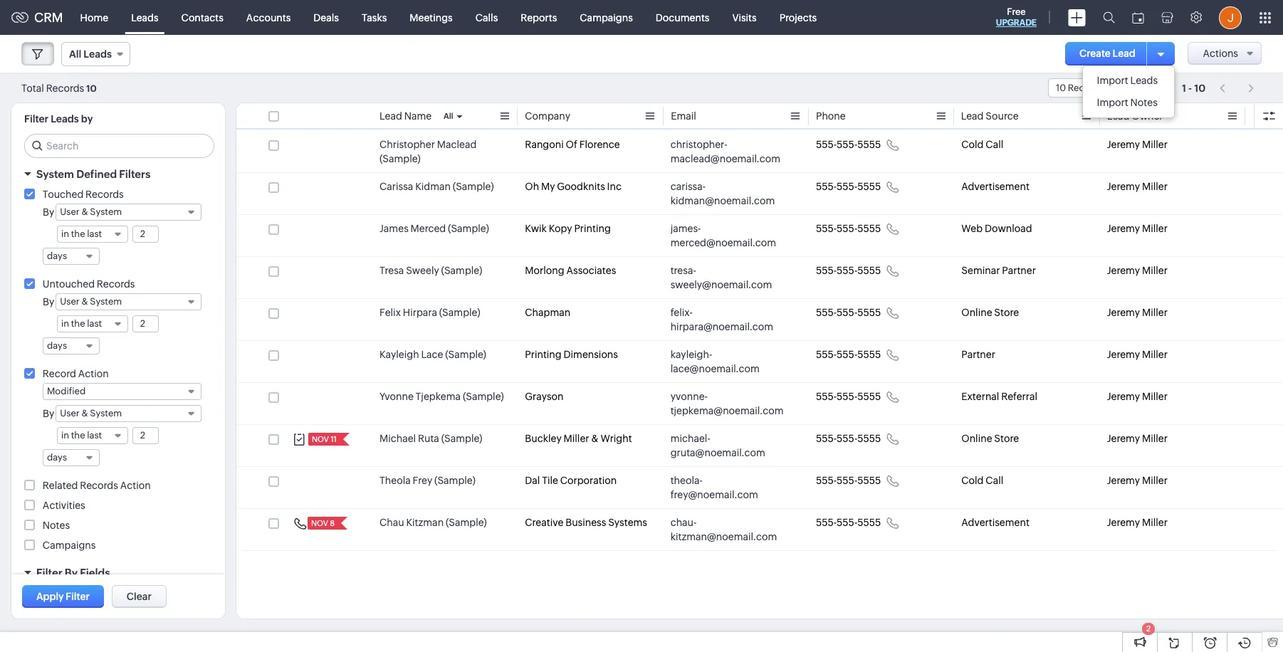 Task type: vqa. For each thing, say whether or not it's contained in the screenshot.


Task type: locate. For each thing, give the bounding box(es) containing it.
last down touched records
[[87, 229, 102, 239]]

apply filter
[[36, 591, 90, 603]]

8 jeremy from the top
[[1108, 433, 1141, 445]]

1 vertical spatial advertisement
[[962, 517, 1030, 529]]

2 in the last from the top
[[61, 318, 102, 329]]

store for felix- hirpara@noemail.com
[[995, 307, 1020, 318]]

9 jeremy from the top
[[1108, 475, 1141, 487]]

user & system field down the filters
[[56, 204, 202, 221]]

1 in the last from the top
[[61, 229, 102, 239]]

1 vertical spatial online store
[[962, 433, 1020, 445]]

7 jeremy from the top
[[1108, 391, 1141, 403]]

1 vertical spatial import
[[1098, 97, 1129, 108]]

jeremy miller for chau- kitzman@noemail.com
[[1108, 517, 1168, 529]]

store down external referral
[[995, 433, 1020, 445]]

the down touched records
[[71, 229, 85, 239]]

1 vertical spatial notes
[[43, 520, 70, 532]]

hirpara
[[403, 307, 437, 318]]

1 horizontal spatial printing
[[575, 223, 611, 234]]

leads right the home
[[131, 12, 159, 23]]

10 right -
[[1195, 82, 1206, 94]]

nov left 8
[[311, 519, 328, 528]]

online store down external referral
[[962, 433, 1020, 445]]

michael- gruta@noemail.com
[[671, 433, 766, 459]]

user down "modified" at the left bottom of page
[[60, 408, 79, 419]]

0 horizontal spatial campaigns
[[43, 540, 96, 551]]

1 vertical spatial in the last field
[[57, 316, 128, 333]]

2 online store from the top
[[962, 433, 1020, 445]]

0 vertical spatial user & system
[[60, 207, 122, 217]]

1 vertical spatial partner
[[962, 349, 996, 361]]

2 555-555-5555 from the top
[[816, 181, 882, 192]]

row group
[[237, 131, 1284, 551]]

&
[[81, 207, 88, 217], [81, 296, 88, 307], [81, 408, 88, 419], [592, 433, 599, 445]]

by down "modified" at the left bottom of page
[[43, 408, 54, 420]]

0 vertical spatial in the last field
[[57, 226, 128, 243]]

(sample) inside christopher maclead (sample)
[[380, 153, 421, 165]]

jeremy miller for carissa- kidman@noemail.com
[[1108, 181, 1168, 192]]

6 jeremy miller from the top
[[1108, 349, 1168, 361]]

filter inside filter by fields dropdown button
[[36, 567, 62, 579]]

kayleigh lace (sample) link
[[380, 348, 487, 362]]

lead down import notes
[[1108, 110, 1130, 122]]

leads link
[[120, 0, 170, 35]]

online store
[[962, 307, 1020, 318], [962, 433, 1020, 445]]

system down modified field on the left bottom of the page
[[90, 408, 122, 419]]

5555
[[858, 139, 882, 150], [858, 181, 882, 192], [858, 223, 882, 234], [858, 265, 882, 276], [858, 307, 882, 318], [858, 349, 882, 361], [858, 391, 882, 403], [858, 433, 882, 445], [858, 475, 882, 487], [858, 517, 882, 529]]

christopher maclead (sample)
[[380, 139, 477, 165]]

6 jeremy from the top
[[1108, 349, 1141, 361]]

jeremy for kayleigh- lace@noemail.com
[[1108, 349, 1141, 361]]

1 cold call from the top
[[962, 139, 1004, 150]]

user & system down the untouched records
[[60, 296, 122, 307]]

1 horizontal spatial campaigns
[[580, 12, 633, 23]]

sweely@noemail.com
[[671, 279, 773, 291]]

jeremy for carissa- kidman@noemail.com
[[1108, 181, 1141, 192]]

maclead
[[437, 139, 477, 150]]

james- merced@noemail.com
[[671, 223, 777, 249]]

filters
[[119, 168, 151, 180]]

user & system field down modified field on the left bottom of the page
[[56, 405, 202, 422]]

9 555-555-5555 from the top
[[816, 475, 882, 487]]

2 vertical spatial the
[[71, 430, 85, 441]]

online store for michael- gruta@noemail.com
[[962, 433, 1020, 445]]

1 vertical spatial cold
[[962, 475, 984, 487]]

1 in from the top
[[61, 229, 69, 239]]

User & System field
[[56, 204, 202, 221], [56, 294, 202, 311], [56, 405, 202, 422]]

7 555-555-5555 from the top
[[816, 391, 882, 403]]

nov for michael
[[312, 435, 329, 444]]

1 horizontal spatial 10
[[1057, 83, 1067, 93]]

1 online from the top
[[962, 307, 993, 318]]

advertisement for carissa- kidman@noemail.com
[[962, 181, 1030, 192]]

user down untouched
[[60, 296, 79, 307]]

10 up by at left
[[86, 83, 97, 94]]

1 user from the top
[[60, 207, 79, 217]]

system down touched records
[[90, 207, 122, 217]]

1 cold from the top
[[962, 139, 984, 150]]

user down touched
[[60, 207, 79, 217]]

& left wright
[[592, 433, 599, 445]]

leads left by at left
[[51, 113, 79, 125]]

3 jeremy from the top
[[1108, 223, 1141, 234]]

5555 for chau- kitzman@noemail.com
[[858, 517, 882, 529]]

1 5555 from the top
[[858, 139, 882, 150]]

user & system down "modified" at the left bottom of page
[[60, 408, 122, 419]]

leads up the import notes link
[[1131, 75, 1159, 86]]

3 5555 from the top
[[858, 223, 882, 234]]

in the last down touched records
[[61, 229, 102, 239]]

in the last field down the untouched records
[[57, 316, 128, 333]]

1 555-555-5555 from the top
[[816, 139, 882, 150]]

2 cold call from the top
[[962, 475, 1004, 487]]

2 vertical spatial user
[[60, 408, 79, 419]]

kayleigh
[[380, 349, 419, 361]]

2 user & system field from the top
[[56, 294, 202, 311]]

corporation
[[561, 475, 617, 487]]

555-555-5555 for yvonne- tjepkema@noemail.com
[[816, 391, 882, 403]]

all
[[69, 48, 81, 60], [444, 112, 454, 120]]

import notes
[[1098, 97, 1158, 108]]

accounts link
[[235, 0, 302, 35]]

2 5555 from the top
[[858, 181, 882, 192]]

system inside dropdown button
[[36, 168, 74, 180]]

(sample) for theola frey (sample)
[[435, 475, 476, 487]]

1 vertical spatial user & system
[[60, 296, 122, 307]]

by down untouched
[[43, 296, 54, 308]]

upgrade
[[997, 18, 1037, 28]]

defined
[[76, 168, 117, 180]]

online down 'seminar'
[[962, 307, 993, 318]]

search element
[[1095, 0, 1124, 35]]

1 jeremy from the top
[[1108, 139, 1141, 150]]

miller for carissa- kidman@noemail.com
[[1143, 181, 1168, 192]]

the down "modified" at the left bottom of page
[[71, 430, 85, 441]]

profile image
[[1220, 6, 1243, 29]]

& down touched records
[[81, 207, 88, 217]]

(sample) right lace
[[445, 349, 487, 361]]

days field up record action
[[43, 338, 100, 355]]

1 online store from the top
[[962, 307, 1020, 318]]

user & system field for untouched records
[[56, 294, 202, 311]]

days field
[[43, 248, 100, 265], [43, 338, 100, 355], [43, 450, 100, 467]]

miller for chau- kitzman@noemail.com
[[1143, 517, 1168, 529]]

6 5555 from the top
[[858, 349, 882, 361]]

3 in the last from the top
[[61, 430, 102, 441]]

navigation
[[1213, 78, 1263, 98]]

all inside field
[[69, 48, 81, 60]]

campaigns right "reports" link
[[580, 12, 633, 23]]

555-
[[816, 139, 837, 150], [837, 139, 858, 150], [816, 181, 837, 192], [837, 181, 858, 192], [816, 223, 837, 234], [837, 223, 858, 234], [816, 265, 837, 276], [837, 265, 858, 276], [816, 307, 837, 318], [837, 307, 858, 318], [816, 349, 837, 361], [837, 349, 858, 361], [816, 391, 837, 403], [837, 391, 858, 403], [816, 433, 837, 445], [837, 433, 858, 445], [816, 475, 837, 487], [837, 475, 858, 487], [816, 517, 837, 529], [837, 517, 858, 529]]

in the last field down touched records
[[57, 226, 128, 243]]

free upgrade
[[997, 6, 1037, 28]]

4 555-555-5555 from the top
[[816, 265, 882, 276]]

0 vertical spatial nov
[[312, 435, 329, 444]]

online for michael- gruta@noemail.com
[[962, 433, 993, 445]]

1 vertical spatial filter
[[36, 567, 62, 579]]

buckley miller & wright
[[525, 433, 632, 445]]

in down untouched
[[61, 318, 69, 329]]

rangoni
[[525, 139, 564, 150]]

(sample) right 'merced'
[[448, 223, 489, 234]]

555-555-5555 for james- merced@noemail.com
[[816, 223, 882, 234]]

kitzman
[[406, 517, 444, 529]]

3 jeremy miller from the top
[[1108, 223, 1168, 234]]

theola-
[[671, 475, 703, 487]]

partner right 'seminar'
[[1003, 265, 1037, 276]]

leads down the home
[[84, 48, 112, 60]]

9 jeremy miller from the top
[[1108, 475, 1168, 487]]

profile element
[[1211, 0, 1251, 35]]

(sample) right ruta
[[441, 433, 483, 445]]

1 horizontal spatial all
[[444, 112, 454, 120]]

Modified field
[[43, 383, 202, 400]]

related records action
[[43, 480, 151, 492]]

in the last field
[[57, 226, 128, 243], [57, 316, 128, 333], [57, 427, 128, 445]]

in the last down "modified" at the left bottom of page
[[61, 430, 102, 441]]

1 days from the top
[[47, 251, 67, 261]]

1 vertical spatial call
[[986, 475, 1004, 487]]

2 vertical spatial days field
[[43, 450, 100, 467]]

days for touched records
[[47, 251, 67, 261]]

10 5555 from the top
[[858, 517, 882, 529]]

in the last down the untouched records
[[61, 318, 102, 329]]

days up related
[[47, 452, 67, 463]]

nov 11 link
[[309, 433, 338, 446]]

yvonne-
[[671, 391, 708, 403]]

7 5555 from the top
[[858, 391, 882, 403]]

all up the total records 10
[[69, 48, 81, 60]]

jeremy miller for tresa- sweely@noemail.com
[[1108, 265, 1168, 276]]

days up record
[[47, 341, 67, 351]]

0 vertical spatial import
[[1098, 75, 1129, 86]]

theola frey (sample) link
[[380, 474, 476, 488]]

kidman
[[415, 181, 451, 192]]

campaigns up filter by fields
[[43, 540, 96, 551]]

last for touched
[[87, 229, 102, 239]]

partner up external
[[962, 349, 996, 361]]

online down external
[[962, 433, 993, 445]]

tresa- sweely@noemail.com link
[[671, 264, 788, 292]]

& for user & system field corresponding to touched records
[[81, 207, 88, 217]]

4 jeremy miller from the top
[[1108, 265, 1168, 276]]

filter down 'total'
[[24, 113, 49, 125]]

2 call from the top
[[986, 475, 1004, 487]]

1 vertical spatial user & system field
[[56, 294, 202, 311]]

1 days field from the top
[[43, 248, 100, 265]]

the for untouched
[[71, 318, 85, 329]]

0 vertical spatial store
[[995, 307, 1020, 318]]

1 import from the top
[[1098, 75, 1129, 86]]

2 vertical spatial last
[[87, 430, 102, 441]]

2 vertical spatial user & system field
[[56, 405, 202, 422]]

2 in the last field from the top
[[57, 316, 128, 333]]

online store down seminar partner
[[962, 307, 1020, 318]]

records down defined
[[86, 189, 124, 200]]

import for import notes
[[1098, 97, 1129, 108]]

(sample) right frey
[[435, 475, 476, 487]]

1 horizontal spatial notes
[[1131, 97, 1158, 108]]

christopher- maclead@noemail.com link
[[671, 138, 788, 166]]

0 vertical spatial partner
[[1003, 265, 1037, 276]]

555-555-5555 for christopher- maclead@noemail.com
[[816, 139, 882, 150]]

555-555-5555 for kayleigh- lace@noemail.com
[[816, 349, 882, 361]]

10 inside the total records 10
[[86, 83, 97, 94]]

6 555-555-5555 from the top
[[816, 349, 882, 361]]

days field up related
[[43, 450, 100, 467]]

1 vertical spatial online
[[962, 433, 993, 445]]

by left fields
[[65, 567, 78, 579]]

advertisement
[[962, 181, 1030, 192], [962, 517, 1030, 529]]

in the last field up related records action
[[57, 427, 128, 445]]

0 vertical spatial online
[[962, 307, 993, 318]]

user & system down touched records
[[60, 207, 122, 217]]

notes up owner
[[1131, 97, 1158, 108]]

1 vertical spatial cold call
[[962, 475, 1004, 487]]

felix hirpara (sample)
[[380, 307, 481, 318]]

lead up import leads
[[1113, 48, 1136, 59]]

creative
[[525, 517, 564, 529]]

0 vertical spatial online store
[[962, 307, 1020, 318]]

1 horizontal spatial action
[[120, 480, 151, 492]]

leads for import leads
[[1131, 75, 1159, 86]]

0 vertical spatial action
[[78, 368, 109, 380]]

printing
[[575, 223, 611, 234], [525, 349, 562, 361]]

miller for christopher- maclead@noemail.com
[[1143, 139, 1168, 150]]

0 vertical spatial filter
[[24, 113, 49, 125]]

user & system for untouched
[[60, 296, 122, 307]]

seminar
[[962, 265, 1001, 276]]

last
[[87, 229, 102, 239], [87, 318, 102, 329], [87, 430, 102, 441]]

printing right kopy
[[575, 223, 611, 234]]

nov left the 11 at left
[[312, 435, 329, 444]]

3 the from the top
[[71, 430, 85, 441]]

phone
[[816, 110, 846, 122]]

carissa- kidman@noemail.com link
[[671, 180, 788, 208]]

2 vertical spatial in
[[61, 430, 69, 441]]

call
[[986, 139, 1004, 150], [986, 475, 1004, 487]]

chau
[[380, 517, 404, 529]]

5 jeremy miller from the top
[[1108, 307, 1168, 318]]

(sample) right kitzman at the left of the page
[[446, 517, 487, 529]]

(sample) for yvonne tjepkema (sample)
[[463, 391, 504, 403]]

(sample) down christopher at the top
[[380, 153, 421, 165]]

1 vertical spatial all
[[444, 112, 454, 120]]

1 vertical spatial user
[[60, 296, 79, 307]]

1 vertical spatial printing
[[525, 349, 562, 361]]

days field up untouched
[[43, 248, 100, 265]]

1 vertical spatial store
[[995, 433, 1020, 445]]

1 call from the top
[[986, 139, 1004, 150]]

2 cold from the top
[[962, 475, 984, 487]]

felix- hirpara@noemail.com link
[[671, 306, 788, 334]]

frey
[[413, 475, 433, 487]]

sweely
[[406, 265, 439, 276]]

& for user & system field associated with untouched records
[[81, 296, 88, 307]]

10 jeremy from the top
[[1108, 517, 1141, 529]]

4 jeremy from the top
[[1108, 265, 1141, 276]]

last down the untouched records
[[87, 318, 102, 329]]

5555 for tresa- sweely@noemail.com
[[858, 265, 882, 276]]

0 vertical spatial all
[[69, 48, 81, 60]]

yvonne tjepkema (sample) link
[[380, 390, 504, 404]]

2 jeremy from the top
[[1108, 181, 1141, 192]]

0 vertical spatial printing
[[575, 223, 611, 234]]

systems
[[609, 517, 648, 529]]

1 advertisement from the top
[[962, 181, 1030, 192]]

3 in from the top
[[61, 430, 69, 441]]

4 5555 from the top
[[858, 265, 882, 276]]

2 user & system from the top
[[60, 296, 122, 307]]

(sample) right tjepkema
[[463, 391, 504, 403]]

filter leads by
[[24, 113, 93, 125]]

(sample) for carissa kidman (sample)
[[453, 181, 494, 192]]

reports
[[521, 12, 557, 23]]

printing up grayson
[[525, 349, 562, 361]]

days field for touched
[[43, 248, 100, 265]]

10 555-555-5555 from the top
[[816, 517, 882, 529]]

1 vertical spatial in the last
[[61, 318, 102, 329]]

notes down activities
[[43, 520, 70, 532]]

tjepkema@noemail.com
[[671, 405, 784, 417]]

8 5555 from the top
[[858, 433, 882, 445]]

1 user & system from the top
[[60, 207, 122, 217]]

555-555-5555 for carissa- kidman@noemail.com
[[816, 181, 882, 192]]

store
[[995, 307, 1020, 318], [995, 433, 1020, 445]]

2 days from the top
[[47, 341, 67, 351]]

0 vertical spatial last
[[87, 229, 102, 239]]

records inside field
[[1069, 83, 1104, 93]]

0 vertical spatial cold
[[962, 139, 984, 150]]

jeremy miller for christopher- maclead@noemail.com
[[1108, 139, 1168, 150]]

system up touched
[[36, 168, 74, 180]]

tresa
[[380, 265, 404, 276]]

records for touched
[[86, 189, 124, 200]]

555-555-5555
[[816, 139, 882, 150], [816, 181, 882, 192], [816, 223, 882, 234], [816, 265, 882, 276], [816, 307, 882, 318], [816, 349, 882, 361], [816, 391, 882, 403], [816, 433, 882, 445], [816, 475, 882, 487], [816, 517, 882, 529]]

import inside import leads link
[[1098, 75, 1129, 86]]

2 days field from the top
[[43, 338, 100, 355]]

1 vertical spatial action
[[120, 480, 151, 492]]

10 Records Per Page field
[[1049, 78, 1162, 98]]

days up untouched
[[47, 251, 67, 261]]

email
[[671, 110, 696, 122]]

records left per
[[1069, 83, 1104, 93]]

0 vertical spatial in the last
[[61, 229, 102, 239]]

0 horizontal spatial all
[[69, 48, 81, 60]]

0 vertical spatial days field
[[43, 248, 100, 265]]

lead left source
[[962, 110, 985, 122]]

filter for filter leads by
[[24, 113, 49, 125]]

0 vertical spatial user
[[60, 207, 79, 217]]

& down the untouched records
[[81, 296, 88, 307]]

2 the from the top
[[71, 318, 85, 329]]

0 horizontal spatial action
[[78, 368, 109, 380]]

lead for lead source
[[962, 110, 985, 122]]

555-555-5555 for chau- kitzman@noemail.com
[[816, 517, 882, 529]]

tile
[[542, 475, 559, 487]]

chapman
[[525, 307, 571, 318]]

5555 for yvonne- tjepkema@noemail.com
[[858, 391, 882, 403]]

store down seminar partner
[[995, 307, 1020, 318]]

1 vertical spatial last
[[87, 318, 102, 329]]

2 vertical spatial in the last
[[61, 430, 102, 441]]

(sample) right kidman
[[453, 181, 494, 192]]

3 555-555-5555 from the top
[[816, 223, 882, 234]]

miller for felix- hirpara@noemail.com
[[1143, 307, 1168, 318]]

records up 'filter leads by'
[[46, 82, 84, 94]]

2 in from the top
[[61, 318, 69, 329]]

visits
[[733, 12, 757, 23]]

1 store from the top
[[995, 307, 1020, 318]]

filter down filter by fields
[[66, 591, 90, 603]]

records right related
[[80, 480, 118, 492]]

2 vertical spatial user & system
[[60, 408, 122, 419]]

10 jeremy miller from the top
[[1108, 517, 1168, 529]]

5 jeremy from the top
[[1108, 307, 1141, 318]]

creative business systems
[[525, 517, 648, 529]]

0 vertical spatial notes
[[1131, 97, 1158, 108]]

filter for filter by fields
[[36, 567, 62, 579]]

call for theola- frey@noemail.com
[[986, 475, 1004, 487]]

2 last from the top
[[87, 318, 102, 329]]

chau kitzman (sample) link
[[380, 516, 487, 530]]

web
[[962, 223, 983, 234]]

2 online from the top
[[962, 433, 993, 445]]

5555 for felix- hirpara@noemail.com
[[858, 307, 882, 318]]

3 days field from the top
[[43, 450, 100, 467]]

0 vertical spatial in
[[61, 229, 69, 239]]

2 vertical spatial days
[[47, 452, 67, 463]]

user & system
[[60, 207, 122, 217], [60, 296, 122, 307], [60, 408, 122, 419]]

michael
[[380, 433, 416, 445]]

miller for tresa- sweely@noemail.com
[[1143, 265, 1168, 276]]

miller for michael- gruta@noemail.com
[[1143, 433, 1168, 445]]

1 vertical spatial nov
[[311, 519, 328, 528]]

business
[[566, 517, 607, 529]]

1 vertical spatial in
[[61, 318, 69, 329]]

1 in the last field from the top
[[57, 226, 128, 243]]

(sample) right "sweely"
[[441, 265, 483, 276]]

0 vertical spatial the
[[71, 229, 85, 239]]

0 vertical spatial advertisement
[[962, 181, 1030, 192]]

dimensions
[[564, 349, 618, 361]]

filter by fields button
[[11, 561, 225, 586]]

5 5555 from the top
[[858, 307, 882, 318]]

goodknits
[[557, 181, 605, 192]]

carissa kidman (sample)
[[380, 181, 494, 192]]

by down touched
[[43, 207, 54, 218]]

10 left per
[[1057, 83, 1067, 93]]

records right untouched
[[97, 279, 135, 290]]

import for import leads
[[1098, 75, 1129, 86]]

2 jeremy miller from the top
[[1108, 181, 1168, 192]]

last up related records action
[[87, 430, 102, 441]]

lead left name
[[380, 110, 402, 122]]

last for untouched
[[87, 318, 102, 329]]

jeremy miller for kayleigh- lace@noemail.com
[[1108, 349, 1168, 361]]

lace@noemail.com
[[671, 363, 760, 375]]

1 jeremy miller from the top
[[1108, 139, 1168, 150]]

1 vertical spatial days
[[47, 341, 67, 351]]

system down the untouched records
[[90, 296, 122, 307]]

felix hirpara (sample) link
[[380, 306, 481, 320]]

lead
[[1113, 48, 1136, 59], [380, 110, 402, 122], [962, 110, 985, 122], [1108, 110, 1130, 122]]

5555 for theola- frey@noemail.com
[[858, 475, 882, 487]]

2 import from the top
[[1098, 97, 1129, 108]]

5 555-555-5555 from the top
[[816, 307, 882, 318]]

by inside dropdown button
[[65, 567, 78, 579]]

import inside the import notes link
[[1098, 97, 1129, 108]]

records for 10
[[1069, 83, 1104, 93]]

2 vertical spatial in the last field
[[57, 427, 128, 445]]

(sample) for felix hirpara (sample)
[[439, 307, 481, 318]]

0 vertical spatial days
[[47, 251, 67, 261]]

0 vertical spatial call
[[986, 139, 1004, 150]]

the down untouched
[[71, 318, 85, 329]]

9 5555 from the top
[[858, 475, 882, 487]]

8 555-555-5555 from the top
[[816, 433, 882, 445]]

555-555-5555 for theola- frey@noemail.com
[[816, 475, 882, 487]]

by for user & system field associated with untouched records
[[43, 296, 54, 308]]

jeremy for michael- gruta@noemail.com
[[1108, 433, 1141, 445]]

lead source
[[962, 110, 1020, 122]]

0 vertical spatial user & system field
[[56, 204, 202, 221]]

in down touched
[[61, 229, 69, 239]]

1 user & system field from the top
[[56, 204, 202, 221]]

1 vertical spatial the
[[71, 318, 85, 329]]

leads for filter leads by
[[51, 113, 79, 125]]

1 the from the top
[[71, 229, 85, 239]]

0 vertical spatial cold call
[[962, 139, 1004, 150]]

oh my goodknits inc
[[525, 181, 622, 192]]

7 jeremy miller from the top
[[1108, 391, 1168, 403]]

8 jeremy miller from the top
[[1108, 433, 1168, 445]]

2 store from the top
[[995, 433, 1020, 445]]

leads inside field
[[84, 48, 112, 60]]

1 last from the top
[[87, 229, 102, 239]]

3 user & system field from the top
[[56, 405, 202, 422]]

2 advertisement from the top
[[962, 517, 1030, 529]]

2 vertical spatial filter
[[66, 591, 90, 603]]

tresa- sweely@noemail.com
[[671, 265, 773, 291]]

cold call for christopher- maclead@noemail.com
[[962, 139, 1004, 150]]

1 vertical spatial days field
[[43, 338, 100, 355]]

in down "modified" at the left bottom of page
[[61, 430, 69, 441]]

2
[[1147, 625, 1151, 633]]

None text field
[[133, 227, 158, 242], [133, 316, 158, 332], [133, 428, 158, 444], [133, 227, 158, 242], [133, 316, 158, 332], [133, 428, 158, 444]]

filter up apply
[[36, 567, 62, 579]]

all for all leads
[[69, 48, 81, 60]]

florence
[[580, 139, 620, 150]]

lead for lead owner
[[1108, 110, 1130, 122]]

2 user from the top
[[60, 296, 79, 307]]

oh
[[525, 181, 539, 192]]

(sample) right hirpara
[[439, 307, 481, 318]]

all up the maclead
[[444, 112, 454, 120]]

2 horizontal spatial 10
[[1195, 82, 1206, 94]]

miller
[[1143, 139, 1168, 150], [1143, 181, 1168, 192], [1143, 223, 1168, 234], [1143, 265, 1168, 276], [1143, 307, 1168, 318], [1143, 349, 1168, 361], [1143, 391, 1168, 403], [564, 433, 590, 445], [1143, 433, 1168, 445], [1143, 475, 1168, 487], [1143, 517, 1168, 529]]

user & system field down the untouched records
[[56, 294, 202, 311]]

3 in the last field from the top
[[57, 427, 128, 445]]

& down "modified" at the left bottom of page
[[81, 408, 88, 419]]

0 horizontal spatial 10
[[86, 83, 97, 94]]



Task type: describe. For each thing, give the bounding box(es) containing it.
all leads
[[69, 48, 112, 60]]

import leads
[[1098, 75, 1159, 86]]

555-555-5555 for tresa- sweely@noemail.com
[[816, 265, 882, 276]]

user for untouched
[[60, 296, 79, 307]]

user & system field for touched records
[[56, 204, 202, 221]]

filter by fields
[[36, 567, 110, 579]]

michael- gruta@noemail.com link
[[671, 432, 788, 460]]

online store for felix- hirpara@noemail.com
[[962, 307, 1020, 318]]

3 user & system from the top
[[60, 408, 122, 419]]

1 horizontal spatial partner
[[1003, 265, 1037, 276]]

jeremy for yvonne- tjepkema@noemail.com
[[1108, 391, 1141, 403]]

felix
[[380, 307, 401, 318]]

yvonne tjepkema (sample)
[[380, 391, 504, 403]]

(sample) for james merced (sample)
[[448, 223, 489, 234]]

jeremy for theola- frey@noemail.com
[[1108, 475, 1141, 487]]

deals link
[[302, 0, 350, 35]]

yvonne- tjepkema@noemail.com link
[[671, 390, 788, 418]]

filter inside apply filter button
[[66, 591, 90, 603]]

tresa sweely (sample) link
[[380, 264, 483, 278]]

jeremy for chau- kitzman@noemail.com
[[1108, 517, 1141, 529]]

create
[[1080, 48, 1111, 59]]

christopher- maclead@noemail.com
[[671, 139, 781, 165]]

in the last field for touched
[[57, 226, 128, 243]]

5555 for carissa- kidman@noemail.com
[[858, 181, 882, 192]]

cold for theola- frey@noemail.com
[[962, 475, 984, 487]]

0 horizontal spatial partner
[[962, 349, 996, 361]]

deals
[[314, 12, 339, 23]]

clear
[[127, 591, 152, 603]]

(sample) for chau kitzman (sample)
[[446, 517, 487, 529]]

frey@noemail.com
[[671, 489, 759, 501]]

calls
[[476, 12, 498, 23]]

web download
[[962, 223, 1033, 234]]

jeremy for tresa- sweely@noemail.com
[[1108, 265, 1141, 276]]

free
[[1008, 6, 1026, 17]]

per
[[1106, 83, 1120, 93]]

accounts
[[246, 12, 291, 23]]

gruta@noemail.com
[[671, 447, 766, 459]]

create menu image
[[1069, 9, 1087, 26]]

3 last from the top
[[87, 430, 102, 441]]

my
[[541, 181, 555, 192]]

5555 for james- merced@noemail.com
[[858, 223, 882, 234]]

inc
[[607, 181, 622, 192]]

jeremy for james- merced@noemail.com
[[1108, 223, 1141, 234]]

create lead button
[[1066, 42, 1150, 66]]

0 horizontal spatial notes
[[43, 520, 70, 532]]

maclead@noemail.com
[[671, 153, 781, 165]]

user for touched
[[60, 207, 79, 217]]

0 horizontal spatial printing
[[525, 349, 562, 361]]

3 days from the top
[[47, 452, 67, 463]]

& for third user & system field from the top
[[81, 408, 88, 419]]

contacts link
[[170, 0, 235, 35]]

touched records
[[43, 189, 124, 200]]

(sample) for christopher maclead (sample)
[[380, 153, 421, 165]]

(sample) for kayleigh lace (sample)
[[445, 349, 487, 361]]

calendar image
[[1133, 12, 1145, 23]]

create menu element
[[1060, 0, 1095, 35]]

online for felix- hirpara@noemail.com
[[962, 307, 993, 318]]

nov 8 link
[[308, 517, 336, 530]]

user & system for touched
[[60, 207, 122, 217]]

3 user from the top
[[60, 408, 79, 419]]

kopy
[[549, 223, 573, 234]]

jeremy miller for yvonne- tjepkema@noemail.com
[[1108, 391, 1168, 403]]

10 for total records 10
[[86, 83, 97, 94]]

ruta
[[418, 433, 439, 445]]

home
[[80, 12, 108, 23]]

dal
[[525, 475, 540, 487]]

cold for christopher- maclead@noemail.com
[[962, 139, 984, 150]]

(sample) for michael ruta (sample)
[[441, 433, 483, 445]]

miller for james- merced@noemail.com
[[1143, 223, 1168, 234]]

All Leads field
[[61, 42, 130, 66]]

record
[[43, 368, 76, 380]]

documents link
[[645, 0, 721, 35]]

calls link
[[464, 0, 510, 35]]

1 vertical spatial campaigns
[[43, 540, 96, 551]]

dal tile corporation
[[525, 475, 617, 487]]

yvonne- tjepkema@noemail.com
[[671, 391, 784, 417]]

555-555-5555 for felix- hirpara@noemail.com
[[816, 307, 882, 318]]

buckley
[[525, 433, 562, 445]]

10 inside field
[[1057, 83, 1067, 93]]

kayleigh- lace@noemail.com
[[671, 349, 760, 375]]

in for touched
[[61, 229, 69, 239]]

import leads link
[[1083, 70, 1175, 92]]

wright
[[601, 433, 632, 445]]

jeremy miller for theola- frey@noemail.com
[[1108, 475, 1168, 487]]

home link
[[69, 0, 120, 35]]

11
[[331, 435, 337, 444]]

records for related
[[80, 480, 118, 492]]

fields
[[80, 567, 110, 579]]

meetings
[[410, 12, 453, 23]]

jeremy miller for michael- gruta@noemail.com
[[1108, 433, 1168, 445]]

by for third user & system field from the top
[[43, 408, 54, 420]]

michael ruta (sample) link
[[380, 432, 483, 446]]

records for untouched
[[97, 279, 135, 290]]

system for third user & system field from the top
[[90, 408, 122, 419]]

(sample) for tresa sweely (sample)
[[441, 265, 483, 276]]

5555 for christopher- maclead@noemail.com
[[858, 139, 882, 150]]

lead inside button
[[1113, 48, 1136, 59]]

kayleigh lace (sample)
[[380, 349, 487, 361]]

create lead
[[1080, 48, 1136, 59]]

nov for chau
[[311, 519, 328, 528]]

10 for 1 - 10
[[1195, 82, 1206, 94]]

associates
[[567, 265, 616, 276]]

kitzman@noemail.com
[[671, 532, 777, 543]]

source
[[987, 110, 1020, 122]]

Search text field
[[25, 135, 214, 157]]

all for all
[[444, 112, 454, 120]]

miller for theola- frey@noemail.com
[[1143, 475, 1168, 487]]

store for michael- gruta@noemail.com
[[995, 433, 1020, 445]]

activities
[[43, 500, 85, 512]]

jeremy for christopher- maclead@noemail.com
[[1108, 139, 1141, 150]]

total records 10
[[21, 82, 97, 94]]

jeremy miller for james- merced@noemail.com
[[1108, 223, 1168, 234]]

campaigns link
[[569, 0, 645, 35]]

system for user & system field associated with untouched records
[[90, 296, 122, 307]]

kayleigh-
[[671, 349, 713, 361]]

james merced (sample)
[[380, 223, 489, 234]]

system for user & system field corresponding to touched records
[[90, 207, 122, 217]]

tasks link
[[350, 0, 398, 35]]

michael ruta (sample)
[[380, 433, 483, 445]]

by for user & system field corresponding to touched records
[[43, 207, 54, 218]]

days field for untouched
[[43, 338, 100, 355]]

records for total
[[46, 82, 84, 94]]

5555 for kayleigh- lace@noemail.com
[[858, 349, 882, 361]]

the for touched
[[71, 229, 85, 239]]

in the last field for untouched
[[57, 316, 128, 333]]

christopher-
[[671, 139, 728, 150]]

search image
[[1104, 11, 1116, 24]]

miller for kayleigh- lace@noemail.com
[[1143, 349, 1168, 361]]

advertisement for chau- kitzman@noemail.com
[[962, 517, 1030, 529]]

import notes link
[[1083, 92, 1175, 114]]

morlong
[[525, 265, 565, 276]]

leads for all leads
[[84, 48, 112, 60]]

carissa kidman (sample) link
[[380, 180, 494, 194]]

5555 for michael- gruta@noemail.com
[[858, 433, 882, 445]]

row group containing christopher maclead (sample)
[[237, 131, 1284, 551]]

projects link
[[769, 0, 829, 35]]

james merced (sample) link
[[380, 222, 489, 236]]

james- merced@noemail.com link
[[671, 222, 788, 250]]

chau-
[[671, 517, 697, 529]]

8
[[330, 519, 335, 528]]

modified
[[47, 386, 86, 397]]

contacts
[[181, 12, 224, 23]]

apply
[[36, 591, 64, 603]]

in the last for touched
[[61, 229, 102, 239]]

carissa- kidman@noemail.com
[[671, 181, 775, 207]]

name
[[404, 110, 432, 122]]

in for untouched
[[61, 318, 69, 329]]

tasks
[[362, 12, 387, 23]]

lace
[[421, 349, 443, 361]]

0 vertical spatial campaigns
[[580, 12, 633, 23]]

in the last for untouched
[[61, 318, 102, 329]]

merced@noemail.com
[[671, 237, 777, 249]]

christopher maclead (sample) link
[[380, 138, 511, 166]]

jeremy miller for felix- hirpara@noemail.com
[[1108, 307, 1168, 318]]

555-555-5555 for michael- gruta@noemail.com
[[816, 433, 882, 445]]



